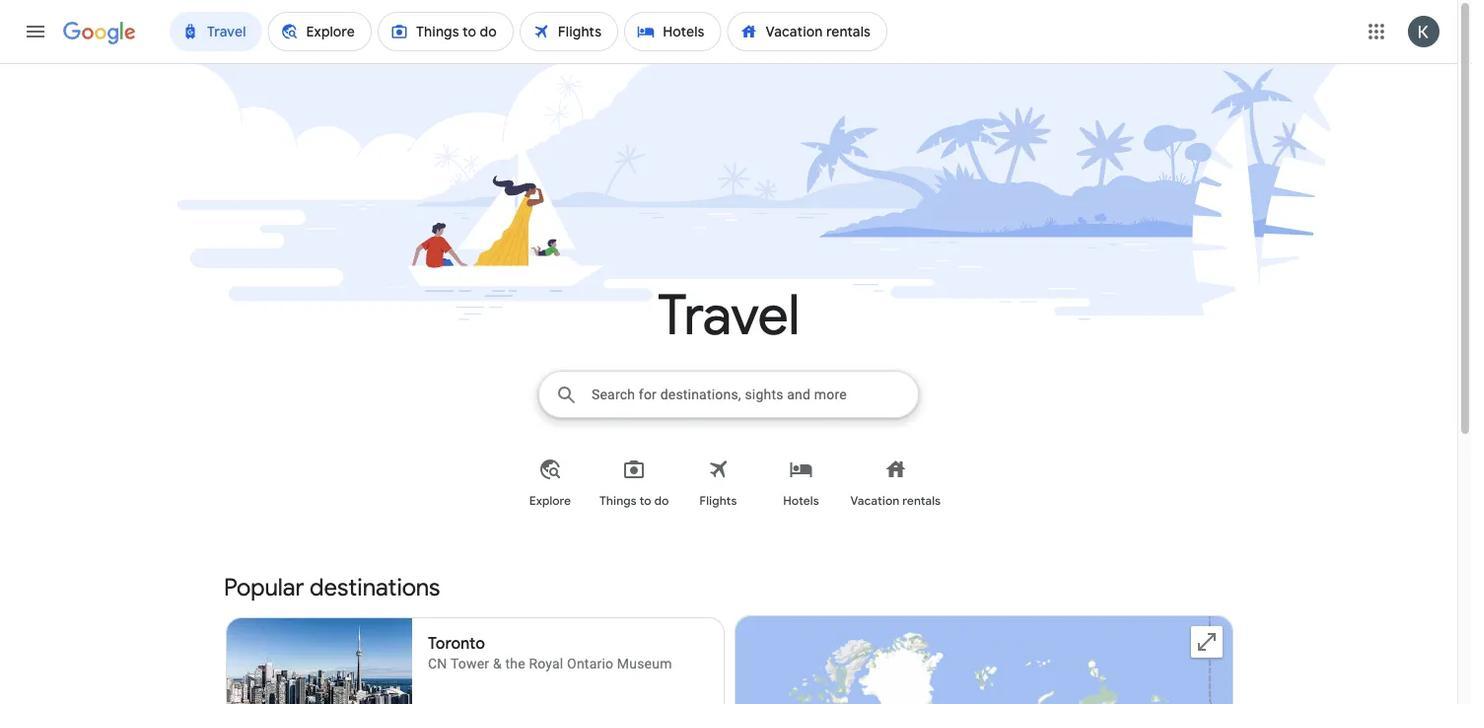 Task type: locate. For each thing, give the bounding box(es) containing it.
hotels link
[[760, 442, 843, 525]]

&
[[493, 655, 502, 672]]

do
[[655, 494, 669, 509]]

Search for destinations, sights and more text field
[[591, 372, 918, 417]]

flights link
[[677, 442, 760, 525]]

flights button
[[677, 442, 760, 525]]

rentals
[[903, 494, 941, 509]]

explore link
[[509, 442, 592, 525]]

cn
[[428, 655, 447, 672]]

toronto cn tower & the royal ontario museum
[[428, 634, 672, 672]]

things to do link
[[592, 442, 677, 525]]

to
[[640, 494, 652, 509]]

explore button
[[509, 442, 592, 525]]

tower
[[451, 655, 489, 672]]

the
[[506, 655, 526, 672]]

things
[[600, 494, 637, 509]]

popular destinations
[[224, 573, 440, 603]]

flights
[[700, 494, 737, 509]]

toronto
[[428, 634, 485, 654]]

ontario
[[567, 655, 614, 672]]

things to do button
[[592, 442, 677, 525]]



Task type: vqa. For each thing, say whether or not it's contained in the screenshot.
 Vacation rentals
no



Task type: describe. For each thing, give the bounding box(es) containing it.
destinations
[[310, 573, 440, 603]]

museum
[[617, 655, 672, 672]]

vacation
[[851, 494, 900, 509]]

main menu image
[[24, 20, 47, 43]]

royal
[[529, 655, 564, 672]]

vacation rentals
[[851, 494, 941, 509]]

travel
[[658, 281, 800, 351]]

hotels
[[783, 494, 819, 509]]

vacation rentals link
[[843, 442, 949, 525]]

travel heading
[[113, 281, 1345, 351]]

vacation rentals button
[[843, 442, 949, 525]]

explore
[[529, 494, 571, 509]]

hotels button
[[760, 442, 843, 525]]

things to do
[[600, 494, 669, 509]]

travel main content
[[0, 63, 1458, 704]]

popular
[[224, 573, 304, 603]]



